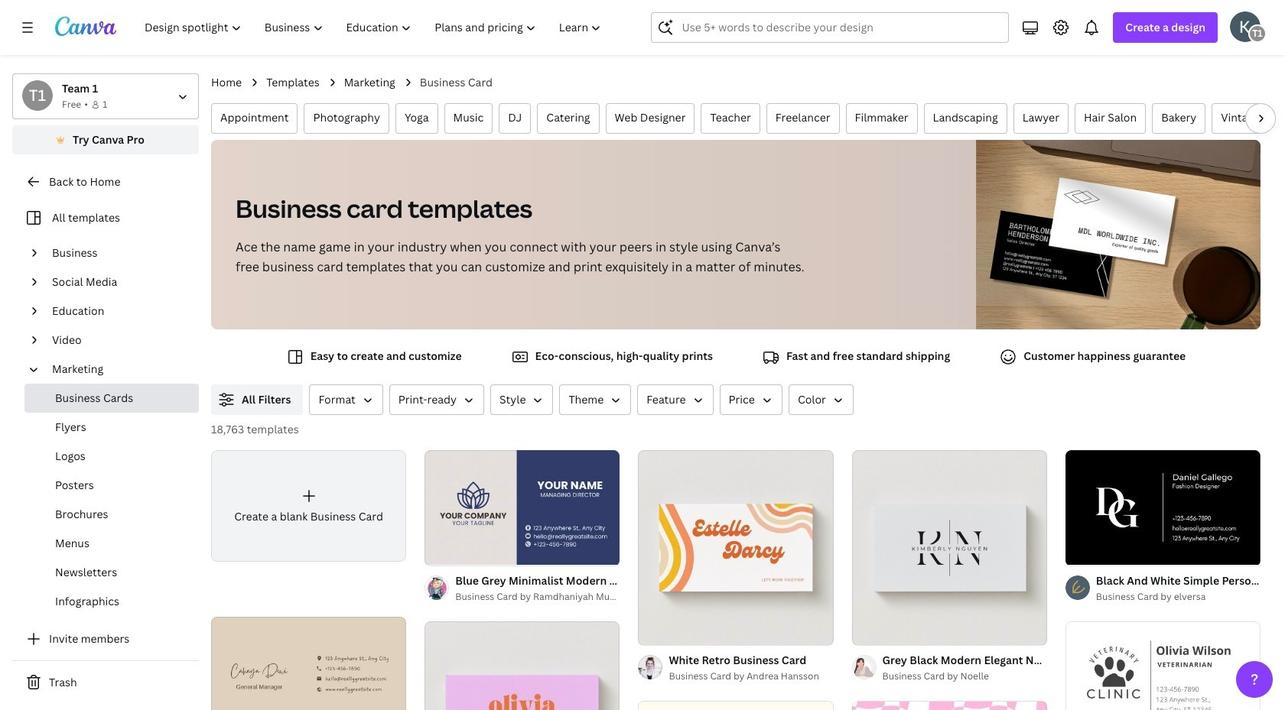 Task type: locate. For each thing, give the bounding box(es) containing it.
brown  business card image
[[211, 618, 406, 711]]

None search field
[[651, 12, 1009, 43]]

pink and white retro art director business card image
[[852, 702, 1047, 711]]

Search search field
[[682, 13, 1000, 42]]

top level navigation element
[[135, 12, 615, 43]]

1 vertical spatial team 1 element
[[22, 80, 53, 111]]

black and white simple personal business card image
[[1066, 451, 1261, 566]]

team 1 element
[[1249, 24, 1267, 43], [22, 80, 53, 111]]

1 horizontal spatial team 1 element
[[1249, 24, 1267, 43]]

kendall parks image
[[1230, 11, 1261, 42]]

white retro business card image
[[638, 451, 834, 646]]

grey black modern elegant name initials monogram business card image
[[852, 451, 1047, 646]]

0 horizontal spatial team 1 element
[[22, 80, 53, 111]]

team 1 element inside switch to another team button
[[22, 80, 53, 111]]



Task type: vqa. For each thing, say whether or not it's contained in the screenshot.
Canva Assistant icon
no



Task type: describe. For each thing, give the bounding box(es) containing it.
team 1 image
[[22, 80, 53, 111]]

black and white dog cat veterinary clinic veterinarian single-side business card image
[[1066, 622, 1261, 711]]

orange modern fun photography business card image
[[425, 622, 620, 711]]

0 vertical spatial team 1 element
[[1249, 24, 1267, 43]]

team 1 image
[[1249, 24, 1267, 43]]

Switch to another team button
[[12, 73, 199, 119]]

cream and gray organic natural cosmetics single-side business card image
[[638, 702, 834, 711]]

create a blank business card element
[[211, 451, 406, 562]]

blue grey minimalist modern business card image
[[425, 451, 620, 566]]



